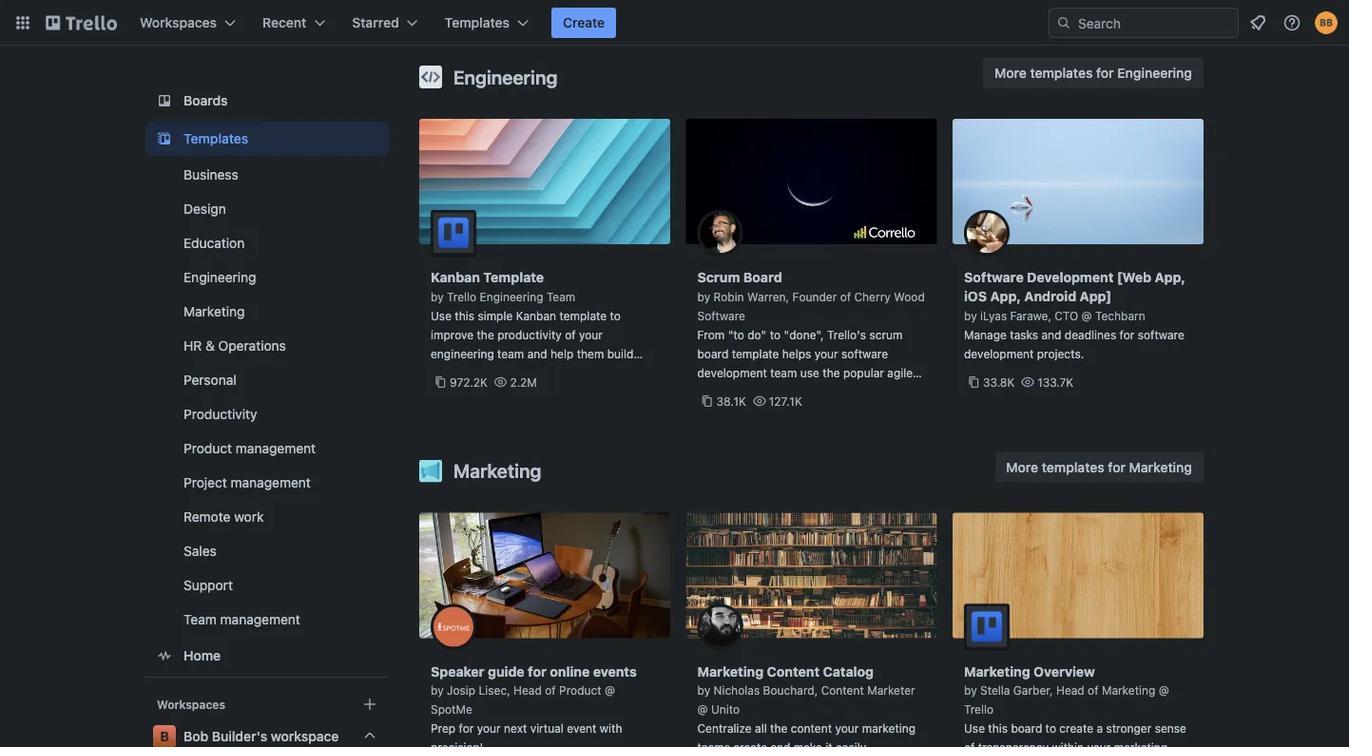 Task type: describe. For each thing, give the bounding box(es) containing it.
team management
[[184, 612, 300, 628]]

nicholas bouchard, content marketer @ unito image
[[698, 604, 743, 650]]

product management link
[[146, 434, 389, 464]]

team management link
[[146, 605, 389, 635]]

precision!
[[431, 741, 483, 748]]

@ inside the marketing overview by stella garber, head of marketing @ trello use this board to create a stronger sense of transparency within your marketin
[[1159, 684, 1170, 698]]

cto
[[1055, 309, 1079, 322]]

create a workspace image
[[359, 693, 381, 716]]

manage
[[964, 328, 1007, 341]]

stella garber, head of marketing @ trello image
[[964, 604, 1010, 650]]

recent button
[[251, 8, 337, 38]]

within
[[1052, 741, 1084, 748]]

sales link
[[146, 536, 389, 567]]

development
[[1027, 270, 1114, 285]]

framework
[[698, 385, 755, 398]]

nicholas
[[714, 684, 760, 698]]

warren,
[[748, 290, 790, 303]]

events
[[593, 664, 637, 680]]

templates inside 'dropdown button'
[[445, 15, 510, 30]]

hr & operations link
[[146, 331, 389, 361]]

engineering icon image
[[419, 66, 442, 88]]

faster. inside 'kanban template by trello engineering team use this simple kanban template to improve the productivity of your engineering team and help them build better products, faster.'
[[521, 366, 555, 379]]

ios
[[964, 289, 987, 304]]

garber,
[[1014, 684, 1053, 698]]

boards link
[[146, 84, 389, 118]]

josip lisec, head of product @ spotme image
[[431, 604, 476, 650]]

and inside marketing content catalog by nicholas bouchard, content marketer @ unito centralize all the content your marketing teams create and make it easil
[[771, 741, 791, 748]]

more templates for marketing button
[[995, 452, 1204, 483]]

133.7k
[[1038, 376, 1074, 389]]

support link
[[146, 571, 389, 601]]

software inside scrum board by robin warren, founder of cherry wood software from "to do" to "done", trello's scrum board template helps your software development team use the popular agile framework to finish work faster.
[[698, 309, 746, 322]]

38.1k
[[717, 395, 747, 408]]

teams
[[698, 741, 730, 748]]

from
[[698, 328, 725, 341]]

by inside 'kanban template by trello engineering team use this simple kanban template to improve the productivity of your engineering team and help them build better products, faster.'
[[431, 290, 444, 303]]

home link
[[146, 639, 389, 673]]

head inside speaker guide for online events by josip lisec, head of product @ spotme prep for your next virtual event with precision!
[[514, 684, 542, 698]]

templates for marketing
[[1042, 459, 1105, 475]]

0 notifications image
[[1247, 11, 1270, 34]]

bouchard,
[[763, 684, 818, 698]]

your inside marketing content catalog by nicholas bouchard, content marketer @ unito centralize all the content your marketing teams create and make it easil
[[835, 722, 859, 736]]

1 vertical spatial content
[[821, 684, 864, 698]]

scrum board by robin warren, founder of cherry wood software from "to do" to "done", trello's scrum board template helps your software development team use the popular agile framework to finish work faster.
[[698, 270, 925, 398]]

1 horizontal spatial app,
[[1155, 270, 1186, 285]]

for for more templates for engineering
[[1097, 65, 1114, 81]]

faster. inside scrum board by robin warren, founder of cherry wood software from "to do" to "done", trello's scrum board template helps your software development team use the popular agile framework to finish work faster.
[[833, 385, 867, 398]]

remote work link
[[146, 502, 389, 533]]

by inside the marketing overview by stella garber, head of marketing @ trello use this board to create a stronger sense of transparency within your marketin
[[964, 684, 977, 698]]

scrum
[[698, 270, 740, 285]]

more templates for engineering
[[995, 65, 1193, 81]]

&
[[205, 338, 215, 354]]

stella
[[981, 684, 1010, 698]]

trello inside 'kanban template by trello engineering team use this simple kanban template to improve the productivity of your engineering team and help them build better products, faster.'
[[447, 290, 477, 303]]

techbarn
[[1096, 309, 1146, 322]]

bob
[[184, 729, 208, 745]]

kanban template by trello engineering team use this simple kanban template to improve the productivity of your engineering team and help them build better products, faster.
[[431, 270, 634, 379]]

and inside software development [web app, ios app, android app] by ilyas farawe, cto @ techbarn manage tasks and deadlines for software development projects.
[[1042, 328, 1062, 341]]

productivity link
[[146, 399, 389, 430]]

lisec,
[[479, 684, 510, 698]]

a
[[1097, 722, 1103, 736]]

spotme
[[431, 703, 472, 717]]

Search field
[[1072, 9, 1238, 37]]

agile
[[888, 366, 913, 379]]

board image
[[153, 89, 176, 112]]

team inside scrum board by robin warren, founder of cherry wood software from "to do" to "done", trello's scrum board template helps your software development team use the popular agile framework to finish work faster.
[[771, 366, 797, 379]]

your inside scrum board by robin warren, founder of cherry wood software from "to do" to "done", trello's scrum board template helps your software development team use the popular agile framework to finish work faster.
[[815, 347, 838, 360]]

stronger
[[1106, 722, 1152, 736]]

of down overview
[[1088, 684, 1099, 698]]

development inside scrum board by robin warren, founder of cherry wood software from "to do" to "done", trello's scrum board template helps your software development team use the popular agile framework to finish work faster.
[[698, 366, 767, 379]]

marketing
[[862, 722, 916, 736]]

unito
[[711, 703, 740, 717]]

of left transparency at the right bottom of the page
[[964, 741, 975, 748]]

education link
[[146, 228, 389, 259]]

productivity
[[498, 328, 562, 341]]

tasks
[[1010, 328, 1039, 341]]

search image
[[1057, 15, 1072, 30]]

for for speaker guide for online events by josip lisec, head of product @ spotme prep for your next virtual event with precision!
[[528, 664, 547, 680]]

online
[[550, 664, 590, 680]]

972.2k
[[450, 376, 488, 389]]

template inside scrum board by robin warren, founder of cherry wood software from "to do" to "done", trello's scrum board template helps your software development team use the popular agile framework to finish work faster.
[[732, 347, 779, 360]]

event
[[567, 722, 597, 736]]

guide
[[488, 664, 525, 680]]

your inside the marketing overview by stella garber, head of marketing @ trello use this board to create a stronger sense of transparency within your marketin
[[1087, 741, 1111, 748]]

1 vertical spatial workspaces
[[157, 698, 225, 711]]

better
[[431, 366, 463, 379]]

sense
[[1155, 722, 1187, 736]]

0 horizontal spatial templates
[[184, 131, 249, 146]]

overview
[[1034, 664, 1095, 680]]

team inside 'kanban template by trello engineering team use this simple kanban template to improve the productivity of your engineering team and help them build better products, faster.'
[[547, 290, 576, 303]]

starred button
[[341, 8, 430, 38]]

farawe,
[[1011, 309, 1052, 322]]

2.2m
[[510, 376, 537, 389]]

software inside scrum board by robin warren, founder of cherry wood software from "to do" to "done", trello's scrum board template helps your software development team use the popular agile framework to finish work faster.
[[842, 347, 888, 360]]

personal
[[184, 372, 237, 388]]

simple
[[478, 309, 513, 322]]

projects.
[[1037, 347, 1084, 360]]

and inside 'kanban template by trello engineering team use this simple kanban template to improve the productivity of your engineering team and help them build better products, faster.'
[[527, 347, 547, 360]]

@ inside software development [web app, ios app, android app] by ilyas farawe, cto @ techbarn manage tasks and deadlines for software development projects.
[[1082, 309, 1092, 322]]

do"
[[748, 328, 767, 341]]

the inside marketing content catalog by nicholas bouchard, content marketer @ unito centralize all the content your marketing teams create and make it easil
[[770, 722, 788, 736]]

productivity
[[184, 407, 257, 422]]

design link
[[146, 194, 389, 224]]

"to
[[728, 328, 744, 341]]

0 horizontal spatial work
[[234, 509, 264, 525]]

project
[[184, 475, 227, 491]]

operations
[[218, 338, 286, 354]]

back to home image
[[46, 8, 117, 38]]

finish
[[772, 385, 801, 398]]

create
[[563, 15, 605, 30]]

127.1k
[[769, 395, 802, 408]]

use inside 'kanban template by trello engineering team use this simple kanban template to improve the productivity of your engineering team and help them build better products, faster.'
[[431, 309, 452, 322]]

popular
[[844, 366, 884, 379]]

boards
[[184, 93, 228, 108]]

ilyas farawe, cto @ techbarn image
[[964, 210, 1010, 256]]

josip
[[447, 684, 476, 698]]

software development [web app, ios app, android app] by ilyas farawe, cto @ techbarn manage tasks and deadlines for software development projects.
[[964, 270, 1186, 360]]

product inside product management link
[[184, 441, 232, 457]]

software inside software development [web app, ios app, android app] by ilyas farawe, cto @ techbarn manage tasks and deadlines for software development projects.
[[1138, 328, 1185, 341]]

improve
[[431, 328, 474, 341]]

for for more templates for marketing
[[1108, 459, 1126, 475]]

create button
[[552, 8, 616, 38]]

management for product management
[[236, 441, 316, 457]]

development inside software development [web app, ios app, android app] by ilyas farawe, cto @ techbarn manage tasks and deadlines for software development projects.
[[964, 347, 1034, 360]]

your inside 'kanban template by trello engineering team use this simple kanban template to improve the productivity of your engineering team and help them build better products, faster.'
[[579, 328, 603, 341]]

sales
[[184, 544, 217, 559]]

catalog
[[823, 664, 874, 680]]

more for marketing
[[1007, 459, 1039, 475]]

marketing inside "button"
[[1130, 459, 1193, 475]]

marketing overview by stella garber, head of marketing @ trello use this board to create a stronger sense of transparency within your marketin
[[964, 664, 1187, 748]]

of inside speaker guide for online events by josip lisec, head of product @ spotme prep for your next virtual event with precision!
[[545, 684, 556, 698]]

remote work
[[184, 509, 264, 525]]

to inside the marketing overview by stella garber, head of marketing @ trello use this board to create a stronger sense of transparency within your marketin
[[1046, 722, 1057, 736]]



Task type: locate. For each thing, give the bounding box(es) containing it.
1 horizontal spatial trello
[[964, 703, 994, 717]]

2 vertical spatial and
[[771, 741, 791, 748]]

templates up business
[[184, 131, 249, 146]]

templates inside more templates for marketing "button"
[[1042, 459, 1105, 475]]

bob builder's workspace
[[184, 729, 339, 745]]

cherry
[[854, 290, 891, 303]]

0 vertical spatial software
[[1138, 328, 1185, 341]]

team inside 'kanban template by trello engineering team use this simple kanban template to improve the productivity of your engineering team and help them build better products, faster.'
[[497, 347, 524, 360]]

1 vertical spatial work
[[234, 509, 264, 525]]

0 horizontal spatial this
[[455, 309, 475, 322]]

work down project management
[[234, 509, 264, 525]]

by left the stella
[[964, 684, 977, 698]]

your down a
[[1087, 741, 1111, 748]]

1 horizontal spatial this
[[988, 722, 1008, 736]]

your right "content"
[[835, 722, 859, 736]]

engineering down the education
[[184, 270, 256, 285]]

1 horizontal spatial team
[[771, 366, 797, 379]]

and up projects.
[[1042, 328, 1062, 341]]

of left the cherry
[[840, 290, 851, 303]]

robin
[[714, 290, 744, 303]]

0 horizontal spatial team
[[184, 612, 217, 628]]

the down simple at left
[[477, 328, 494, 341]]

your left next
[[477, 722, 501, 736]]

workspaces up board image
[[140, 15, 217, 30]]

board up transparency at the right bottom of the page
[[1011, 722, 1043, 736]]

for inside button
[[1097, 65, 1114, 81]]

make
[[794, 741, 823, 748]]

work
[[804, 385, 830, 398], [234, 509, 264, 525]]

workspaces button
[[128, 8, 247, 38]]

1 vertical spatial management
[[231, 475, 311, 491]]

head down overview
[[1057, 684, 1085, 698]]

1 horizontal spatial template
[[732, 347, 779, 360]]

1 horizontal spatial development
[[964, 347, 1034, 360]]

and left make
[[771, 741, 791, 748]]

engineering down the template
[[480, 290, 544, 303]]

1 vertical spatial board
[[1011, 722, 1043, 736]]

0 horizontal spatial and
[[527, 347, 547, 360]]

use up improve
[[431, 309, 452, 322]]

1 horizontal spatial templates
[[445, 15, 510, 30]]

1 vertical spatial team
[[771, 366, 797, 379]]

engineering
[[431, 347, 494, 360]]

1 horizontal spatial head
[[1057, 684, 1085, 698]]

0 vertical spatial workspaces
[[140, 15, 217, 30]]

0 horizontal spatial app,
[[991, 289, 1021, 304]]

templates button
[[433, 8, 540, 38]]

project management
[[184, 475, 311, 491]]

it
[[826, 741, 833, 748]]

1 horizontal spatial work
[[804, 385, 830, 398]]

scrum
[[870, 328, 903, 341]]

of inside scrum board by robin warren, founder of cherry wood software from "to do" to "done", trello's scrum board template helps your software development team use the popular agile framework to finish work faster.
[[840, 290, 851, 303]]

the inside 'kanban template by trello engineering team use this simple kanban template to improve the productivity of your engineering team and help them build better products, faster.'
[[477, 328, 494, 341]]

this inside 'kanban template by trello engineering team use this simple kanban template to improve the productivity of your engineering team and help them build better products, faster.'
[[455, 309, 475, 322]]

0 horizontal spatial faster.
[[521, 366, 555, 379]]

0 vertical spatial management
[[236, 441, 316, 457]]

0 horizontal spatial trello
[[447, 290, 477, 303]]

more
[[995, 65, 1027, 81], [1007, 459, 1039, 475]]

product up 'project'
[[184, 441, 232, 457]]

0 horizontal spatial content
[[767, 664, 820, 680]]

build
[[607, 347, 634, 360]]

kanban
[[431, 270, 480, 285], [516, 309, 556, 322]]

trello's
[[827, 328, 866, 341]]

board
[[698, 347, 729, 360], [1011, 722, 1043, 736]]

templates inside more templates for engineering button
[[1030, 65, 1093, 81]]

0 vertical spatial board
[[698, 347, 729, 360]]

hr & operations
[[184, 338, 286, 354]]

1 horizontal spatial the
[[770, 722, 788, 736]]

software down techbarn
[[1138, 328, 1185, 341]]

workspace
[[271, 729, 339, 745]]

0 horizontal spatial team
[[497, 347, 524, 360]]

marketing content catalog by nicholas bouchard, content marketer @ unito centralize all the content your marketing teams create and make it easil
[[698, 664, 916, 748]]

1 vertical spatial template
[[732, 347, 779, 360]]

robin warren, founder of cherry wood software image
[[698, 210, 743, 256]]

create up within
[[1060, 722, 1094, 736]]

template up them
[[560, 309, 607, 322]]

by down the scrum at top
[[698, 290, 711, 303]]

to up build
[[610, 309, 621, 322]]

@ down events
[[605, 684, 615, 698]]

trello engineering team image
[[431, 210, 476, 256]]

0 horizontal spatial software
[[842, 347, 888, 360]]

content
[[767, 664, 820, 680], [821, 684, 864, 698]]

1 vertical spatial this
[[988, 722, 1008, 736]]

workspaces inside popup button
[[140, 15, 217, 30]]

1 head from the left
[[514, 684, 542, 698]]

support
[[184, 578, 233, 593]]

0 horizontal spatial development
[[698, 366, 767, 379]]

management down support link
[[220, 612, 300, 628]]

team down support
[[184, 612, 217, 628]]

0 horizontal spatial use
[[431, 309, 452, 322]]

1 vertical spatial app,
[[991, 289, 1021, 304]]

the inside scrum board by robin warren, founder of cherry wood software from "to do" to "done", trello's scrum board template helps your software development team use the popular agile framework to finish work faster.
[[823, 366, 840, 379]]

personal link
[[146, 365, 389, 396]]

app]
[[1080, 289, 1112, 304]]

1 horizontal spatial software
[[964, 270, 1024, 285]]

0 horizontal spatial the
[[477, 328, 494, 341]]

1 vertical spatial more
[[1007, 459, 1039, 475]]

your
[[579, 328, 603, 341], [815, 347, 838, 360], [477, 722, 501, 736], [835, 722, 859, 736], [1087, 741, 1111, 748]]

1 vertical spatial templates
[[1042, 459, 1105, 475]]

1 horizontal spatial use
[[964, 722, 985, 736]]

template down "do""
[[732, 347, 779, 360]]

engineering inside 'kanban template by trello engineering team use this simple kanban template to improve the productivity of your engineering team and help them build better products, faster.'
[[480, 290, 544, 303]]

this
[[455, 309, 475, 322], [988, 722, 1008, 736]]

1 horizontal spatial team
[[547, 290, 576, 303]]

1 vertical spatial use
[[964, 722, 985, 736]]

board
[[744, 270, 782, 285]]

next
[[504, 722, 527, 736]]

0 horizontal spatial create
[[734, 741, 768, 748]]

0 vertical spatial product
[[184, 441, 232, 457]]

0 vertical spatial trello
[[447, 290, 477, 303]]

1 horizontal spatial board
[[1011, 722, 1043, 736]]

business
[[184, 167, 238, 183]]

create down all
[[734, 741, 768, 748]]

1 vertical spatial software
[[842, 347, 888, 360]]

app,
[[1155, 270, 1186, 285], [991, 289, 1021, 304]]

your up use
[[815, 347, 838, 360]]

app, up ilyas
[[991, 289, 1021, 304]]

helps
[[783, 347, 812, 360]]

1 vertical spatial trello
[[964, 703, 994, 717]]

use
[[801, 366, 820, 379]]

marketing inside marketing content catalog by nicholas bouchard, content marketer @ unito centralize all the content your marketing teams create and make it easil
[[698, 664, 764, 680]]

by up spotme
[[431, 684, 444, 698]]

by down ios
[[964, 309, 977, 322]]

template board image
[[153, 127, 176, 150]]

engineering inside button
[[1118, 65, 1193, 81]]

business link
[[146, 160, 389, 190]]

1 vertical spatial kanban
[[516, 309, 556, 322]]

trello down the stella
[[964, 703, 994, 717]]

engineering down templates 'dropdown button'
[[454, 66, 558, 88]]

this inside the marketing overview by stella garber, head of marketing @ trello use this board to create a stronger sense of transparency within your marketin
[[988, 722, 1008, 736]]

open information menu image
[[1283, 13, 1302, 32]]

software up ios
[[964, 270, 1024, 285]]

1 horizontal spatial software
[[1138, 328, 1185, 341]]

templates down search image at the top right of the page
[[1030, 65, 1093, 81]]

1 vertical spatial templates
[[184, 131, 249, 146]]

recent
[[263, 15, 307, 30]]

marketing icon image
[[419, 460, 442, 483]]

management
[[236, 441, 316, 457], [231, 475, 311, 491], [220, 612, 300, 628]]

@ inside speaker guide for online events by josip lisec, head of product @ spotme prep for your next virtual event with precision!
[[605, 684, 615, 698]]

1 vertical spatial team
[[184, 612, 217, 628]]

1 vertical spatial the
[[823, 366, 840, 379]]

team
[[497, 347, 524, 360], [771, 366, 797, 379]]

use inside the marketing overview by stella garber, head of marketing @ trello use this board to create a stronger sense of transparency within your marketin
[[964, 722, 985, 736]]

0 vertical spatial and
[[1042, 328, 1062, 341]]

1 vertical spatial product
[[559, 684, 602, 698]]

of inside 'kanban template by trello engineering team use this simple kanban template to improve the productivity of your engineering team and help them build better products, faster.'
[[565, 328, 576, 341]]

management for team management
[[220, 612, 300, 628]]

kanban up productivity
[[516, 309, 556, 322]]

remote
[[184, 509, 231, 525]]

1 horizontal spatial content
[[821, 684, 864, 698]]

by inside speaker guide for online events by josip lisec, head of product @ spotme prep for your next virtual event with precision!
[[431, 684, 444, 698]]

more templates for marketing
[[1007, 459, 1193, 475]]

team up productivity
[[547, 290, 576, 303]]

1 horizontal spatial faster.
[[833, 385, 867, 398]]

engineering down search field
[[1118, 65, 1193, 81]]

1 vertical spatial create
[[734, 741, 768, 748]]

trello inside the marketing overview by stella garber, head of marketing @ trello use this board to create a stronger sense of transparency within your marketin
[[964, 703, 994, 717]]

0 vertical spatial templates
[[445, 15, 510, 30]]

the
[[477, 328, 494, 341], [823, 366, 840, 379], [770, 722, 788, 736]]

0 vertical spatial template
[[560, 309, 607, 322]]

software down robin
[[698, 309, 746, 322]]

0 horizontal spatial template
[[560, 309, 607, 322]]

by
[[431, 290, 444, 303], [698, 290, 711, 303], [964, 309, 977, 322], [431, 684, 444, 698], [698, 684, 711, 698], [964, 684, 977, 698]]

with
[[600, 722, 622, 736]]

help
[[551, 347, 574, 360]]

1 vertical spatial faster.
[[833, 385, 867, 398]]

board inside scrum board by robin warren, founder of cherry wood software from "to do" to "done", trello's scrum board template helps your software development team use the popular agile framework to finish work faster.
[[698, 347, 729, 360]]

software inside software development [web app, ios app, android app] by ilyas farawe, cto @ techbarn manage tasks and deadlines for software development projects.
[[964, 270, 1024, 285]]

app, right [web
[[1155, 270, 1186, 285]]

head down guide
[[514, 684, 542, 698]]

and down productivity
[[527, 347, 547, 360]]

0 vertical spatial create
[[1060, 722, 1094, 736]]

0 horizontal spatial software
[[698, 309, 746, 322]]

software
[[1138, 328, 1185, 341], [842, 347, 888, 360]]

to right "do""
[[770, 328, 781, 341]]

create inside marketing content catalog by nicholas bouchard, content marketer @ unito centralize all the content your marketing teams create and make it easil
[[734, 741, 768, 748]]

1 vertical spatial development
[[698, 366, 767, 379]]

0 vertical spatial the
[[477, 328, 494, 341]]

to
[[610, 309, 621, 322], [770, 328, 781, 341], [758, 385, 769, 398], [1046, 722, 1057, 736]]

by inside software development [web app, ios app, android app] by ilyas farawe, cto @ techbarn manage tasks and deadlines for software development projects.
[[964, 309, 977, 322]]

2 head from the left
[[1057, 684, 1085, 698]]

for inside "button"
[[1108, 459, 1126, 475]]

development
[[964, 347, 1034, 360], [698, 366, 767, 379]]

1 horizontal spatial and
[[771, 741, 791, 748]]

more inside "button"
[[1007, 459, 1039, 475]]

of up help
[[565, 328, 576, 341]]

2 horizontal spatial the
[[823, 366, 840, 379]]

head inside the marketing overview by stella garber, head of marketing @ trello use this board to create a stronger sense of transparency within your marketin
[[1057, 684, 1085, 698]]

0 horizontal spatial head
[[514, 684, 542, 698]]

deadlines
[[1065, 328, 1117, 341]]

more for engineering
[[995, 65, 1027, 81]]

this up improve
[[455, 309, 475, 322]]

templates down 133.7k in the right of the page
[[1042, 459, 1105, 475]]

workspaces
[[140, 15, 217, 30], [157, 698, 225, 711]]

create inside the marketing overview by stella garber, head of marketing @ trello use this board to create a stronger sense of transparency within your marketin
[[1060, 722, 1094, 736]]

by up improve
[[431, 290, 444, 303]]

templates
[[1030, 65, 1093, 81], [1042, 459, 1105, 475]]

speaker
[[431, 664, 485, 680]]

1 horizontal spatial product
[[559, 684, 602, 698]]

primary element
[[0, 0, 1350, 46]]

"done",
[[784, 328, 824, 341]]

by left nicholas
[[698, 684, 711, 698]]

to left finish
[[758, 385, 769, 398]]

0 vertical spatial this
[[455, 309, 475, 322]]

0 vertical spatial content
[[767, 664, 820, 680]]

management down "productivity" link
[[236, 441, 316, 457]]

your up them
[[579, 328, 603, 341]]

marketing
[[184, 304, 245, 320], [1130, 459, 1193, 475], [454, 460, 542, 482], [698, 664, 764, 680], [964, 664, 1031, 680], [1102, 684, 1156, 698]]

them
[[577, 347, 604, 360]]

ilyas
[[981, 309, 1007, 322]]

template
[[560, 309, 607, 322], [732, 347, 779, 360]]

1 horizontal spatial create
[[1060, 722, 1094, 736]]

1 vertical spatial software
[[698, 309, 746, 322]]

bob builder (bobbuilder40) image
[[1315, 11, 1338, 34]]

kanban down trello engineering team icon
[[431, 270, 480, 285]]

speaker guide for online events by josip lisec, head of product @ spotme prep for your next virtual event with precision!
[[431, 664, 637, 748]]

board inside the marketing overview by stella garber, head of marketing @ trello use this board to create a stronger sense of transparency within your marketin
[[1011, 722, 1043, 736]]

template
[[484, 270, 544, 285]]

@ up deadlines
[[1082, 309, 1092, 322]]

management inside product management link
[[236, 441, 316, 457]]

more inside button
[[995, 65, 1027, 81]]

product down online
[[559, 684, 602, 698]]

0 vertical spatial templates
[[1030, 65, 1093, 81]]

development down "manage" in the right top of the page
[[964, 347, 1034, 360]]

to inside 'kanban template by trello engineering team use this simple kanban template to improve the productivity of your engineering team and help them build better products, faster.'
[[610, 309, 621, 322]]

board down from
[[698, 347, 729, 360]]

templates for engineering
[[1030, 65, 1093, 81]]

0 vertical spatial team
[[547, 290, 576, 303]]

trello up improve
[[447, 290, 477, 303]]

2 horizontal spatial and
[[1042, 328, 1062, 341]]

0 vertical spatial development
[[964, 347, 1034, 360]]

management down product management link
[[231, 475, 311, 491]]

the right use
[[823, 366, 840, 379]]

0 horizontal spatial kanban
[[431, 270, 480, 285]]

@ up the 'sense'
[[1159, 684, 1170, 698]]

by inside marketing content catalog by nicholas bouchard, content marketer @ unito centralize all the content your marketing teams create and make it easil
[[698, 684, 711, 698]]

by inside scrum board by robin warren, founder of cherry wood software from "to do" to "done", trello's scrum board template helps your software development team use the popular agile framework to finish work faster.
[[698, 290, 711, 303]]

use
[[431, 309, 452, 322], [964, 722, 985, 736]]

@ left unito on the bottom right
[[698, 703, 708, 717]]

of
[[840, 290, 851, 303], [565, 328, 576, 341], [545, 684, 556, 698], [1088, 684, 1099, 698], [964, 741, 975, 748]]

0 horizontal spatial product
[[184, 441, 232, 457]]

product inside speaker guide for online events by josip lisec, head of product @ spotme prep for your next virtual event with precision!
[[559, 684, 602, 698]]

faster. down popular
[[833, 385, 867, 398]]

this up transparency at the right bottom of the page
[[988, 722, 1008, 736]]

1 horizontal spatial kanban
[[516, 309, 556, 322]]

for inside software development [web app, ios app, android app] by ilyas farawe, cto @ techbarn manage tasks and deadlines for software development projects.
[[1120, 328, 1135, 341]]

0 vertical spatial software
[[964, 270, 1024, 285]]

0 vertical spatial kanban
[[431, 270, 480, 285]]

2 vertical spatial the
[[770, 722, 788, 736]]

of down online
[[545, 684, 556, 698]]

work down use
[[804, 385, 830, 398]]

education
[[184, 235, 245, 251]]

hr
[[184, 338, 202, 354]]

content up bouchard, at the bottom right
[[767, 664, 820, 680]]

0 vertical spatial more
[[995, 65, 1027, 81]]

management inside team management link
[[220, 612, 300, 628]]

use up transparency at the right bottom of the page
[[964, 722, 985, 736]]

management for project management
[[231, 475, 311, 491]]

0 horizontal spatial board
[[698, 347, 729, 360]]

template inside 'kanban template by trello engineering team use this simple kanban template to improve the productivity of your engineering team and help them build better products, faster.'
[[560, 309, 607, 322]]

1 vertical spatial and
[[527, 347, 547, 360]]

faster. down help
[[521, 366, 555, 379]]

templates right starred popup button
[[445, 15, 510, 30]]

0 vertical spatial use
[[431, 309, 452, 322]]

marketing link
[[146, 297, 389, 327]]

the right all
[[770, 722, 788, 736]]

0 vertical spatial team
[[497, 347, 524, 360]]

workspaces up bob
[[157, 698, 225, 711]]

0 vertical spatial app,
[[1155, 270, 1186, 285]]

your inside speaker guide for online events by josip lisec, head of product @ spotme prep for your next virtual event with precision!
[[477, 722, 501, 736]]

to up within
[[1046, 722, 1057, 736]]

and
[[1042, 328, 1062, 341], [527, 347, 547, 360], [771, 741, 791, 748]]

software up popular
[[842, 347, 888, 360]]

@ inside marketing content catalog by nicholas bouchard, content marketer @ unito centralize all the content your marketing teams create and make it easil
[[698, 703, 708, 717]]

more templates for engineering button
[[983, 58, 1204, 88]]

team up products,
[[497, 347, 524, 360]]

work inside scrum board by robin warren, founder of cherry wood software from "to do" to "done", trello's scrum board template helps your software development team use the popular agile framework to finish work faster.
[[804, 385, 830, 398]]

engineering
[[1118, 65, 1193, 81], [454, 66, 558, 88], [184, 270, 256, 285], [480, 290, 544, 303]]

0 vertical spatial work
[[804, 385, 830, 398]]

development up framework
[[698, 366, 767, 379]]

home image
[[153, 645, 176, 668]]

team up finish
[[771, 366, 797, 379]]

home
[[184, 648, 221, 664]]

templates
[[445, 15, 510, 30], [184, 131, 249, 146]]

2 vertical spatial management
[[220, 612, 300, 628]]

virtual
[[530, 722, 564, 736]]

content down "catalog"
[[821, 684, 864, 698]]

0 vertical spatial faster.
[[521, 366, 555, 379]]

management inside project management link
[[231, 475, 311, 491]]



Task type: vqa. For each thing, say whether or not it's contained in the screenshot.


